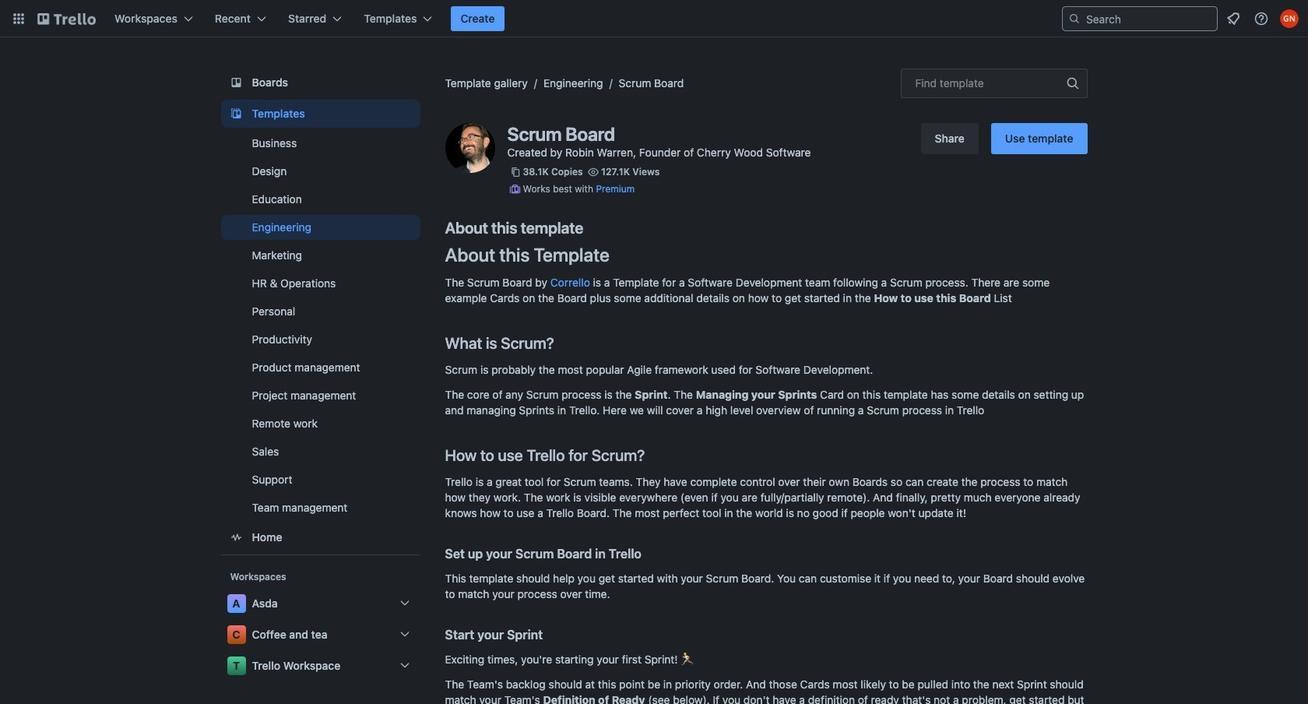Task type: vqa. For each thing, say whether or not it's contained in the screenshot.
sm icon
yes



Task type: describe. For each thing, give the bounding box(es) containing it.
robin warren, founder of cherry wood software image
[[445, 123, 495, 173]]

open information menu image
[[1254, 11, 1270, 26]]

back to home image
[[37, 6, 96, 31]]

search image
[[1069, 12, 1081, 25]]

generic name (genericname34) image
[[1281, 9, 1299, 28]]

sm image
[[508, 182, 523, 197]]

primary element
[[0, 0, 1309, 37]]

template board image
[[227, 104, 246, 123]]



Task type: locate. For each thing, give the bounding box(es) containing it.
board image
[[227, 73, 246, 92]]

home image
[[227, 528, 246, 547]]

None field
[[901, 69, 1088, 98]]

0 notifications image
[[1225, 9, 1243, 28]]

Search field
[[1081, 8, 1218, 30]]



